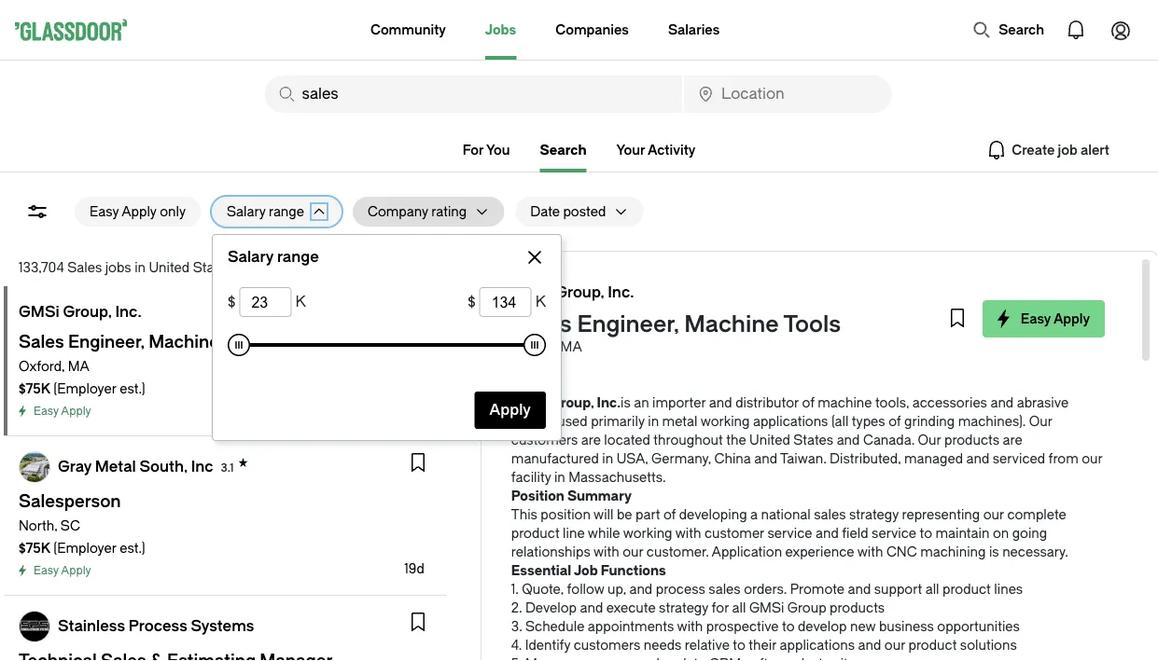 Task type: locate. For each thing, give the bounding box(es) containing it.
product
[[511, 526, 560, 541], [943, 582, 991, 597], [909, 638, 957, 653]]

service down national
[[768, 526, 813, 541]]

2 slider from the left
[[524, 334, 546, 357]]

oxford, inside sales engineer, machine tools oxford, ma
[[511, 339, 557, 355]]

develop
[[798, 619, 847, 635]]

opportunities
[[937, 619, 1020, 635]]

taiwan.
[[780, 451, 827, 467]]

product down the this
[[511, 526, 560, 541]]

sales down close dropdown icon on the top left
[[511, 312, 572, 338]]

0 horizontal spatial all
[[732, 601, 746, 616]]

united right jobs
[[149, 260, 190, 275]]

applications
[[753, 414, 828, 429], [780, 638, 855, 653]]

needs
[[644, 638, 682, 653]]

(employer
[[53, 381, 116, 397], [53, 541, 116, 556]]

metal
[[95, 458, 136, 476]]

$
[[228, 294, 236, 311], [468, 294, 476, 311]]

all right support
[[926, 582, 940, 597]]

easy down 'north,'
[[34, 565, 59, 578]]

1 horizontal spatial working
[[701, 414, 750, 429]]

0 horizontal spatial is
[[621, 395, 631, 411]]

canada.
[[863, 433, 915, 448]]

and right china on the right bottom of page
[[754, 451, 778, 467]]

products
[[945, 433, 1000, 448], [830, 601, 885, 616]]

est.)
[[120, 381, 145, 397], [120, 541, 145, 556]]

2 horizontal spatial of
[[889, 414, 901, 429]]

1 vertical spatial search
[[540, 142, 587, 158]]

est.) inside oxford, ma $75k (employer est.)
[[120, 381, 145, 397]]

and up machines).
[[991, 395, 1014, 411]]

1 vertical spatial oxford,
[[19, 359, 65, 374]]

in down an
[[648, 414, 659, 429]]

0 horizontal spatial of
[[664, 507, 676, 523]]

strategy down process
[[659, 601, 709, 616]]

and up new
[[848, 582, 871, 597]]

our
[[1082, 451, 1103, 467], [984, 507, 1004, 523], [623, 545, 644, 560], [885, 638, 906, 653]]

0 vertical spatial customers
[[511, 433, 578, 448]]

our right from
[[1082, 451, 1103, 467]]

all right for
[[732, 601, 746, 616]]

easy up abrasive
[[1021, 311, 1051, 327]]

community link
[[371, 0, 446, 60]]

2 vertical spatial to
[[733, 638, 746, 653]]

working down the part
[[623, 526, 673, 541]]

1 vertical spatial sales
[[511, 312, 572, 338]]

0 vertical spatial product
[[511, 526, 560, 541]]

apply up abrasive
[[1054, 311, 1090, 327]]

tools,
[[876, 395, 910, 411]]

to down prospective
[[733, 638, 746, 653]]

easy apply up abrasive
[[1021, 311, 1090, 327]]

strategy
[[849, 507, 899, 523], [659, 601, 709, 616]]

(employer inside oxford, ma $75k (employer est.)
[[53, 381, 116, 397]]

0 horizontal spatial slider
[[228, 334, 250, 357]]

1 vertical spatial all
[[732, 601, 746, 616]]

0 vertical spatial salary range
[[227, 204, 304, 219]]

group
[[788, 601, 827, 616]]

group,
[[556, 284, 604, 302], [63, 304, 112, 321], [551, 395, 594, 411]]

united inside 'is an importer and distributor of machine tools, accessories and abrasive tooling used primarily in metal working applications (all types of grinding machines). our customers are located throughout the united states and canada. our products are manufactured in usa, germany, china and taiwan. distributed, managed and serviced from our facility in massachusetts.'
[[750, 433, 790, 448]]

gmsi down orders.
[[749, 601, 784, 616]]

2 vertical spatial of
[[664, 507, 676, 523]]

in up massachusetts.
[[602, 451, 613, 467]]

companies link
[[556, 0, 629, 60]]

jobs
[[485, 22, 516, 37]]

massachusetts.
[[569, 470, 666, 485]]

with up customer.
[[676, 526, 701, 541]]

1 vertical spatial sales
[[709, 582, 741, 597]]

$75k inside oxford, ma $75k (employer est.)
[[19, 381, 50, 397]]

our down grinding
[[918, 433, 941, 448]]

(employer up gray
[[53, 381, 116, 397]]

to down representing
[[920, 526, 933, 541]]

machining
[[921, 545, 986, 560]]

salary range down salary range popup button
[[228, 249, 319, 266]]

0 horizontal spatial sales
[[67, 260, 102, 275]]

1 horizontal spatial are
[[1003, 433, 1023, 448]]

complete
[[1008, 507, 1067, 523]]

inc. up engineer,
[[608, 284, 634, 302]]

1 est.) from the top
[[120, 381, 145, 397]]

business
[[879, 619, 934, 635]]

apply left only
[[122, 204, 157, 219]]

easy up jobs
[[90, 204, 119, 219]]

united right the
[[750, 433, 790, 448]]

0 vertical spatial $75k
[[19, 381, 50, 397]]

0 vertical spatial is
[[621, 395, 631, 411]]

gray metal south, inc logo image
[[20, 453, 49, 483]]

(employer for oxford, ma
[[53, 381, 116, 397]]

0 vertical spatial products
[[945, 433, 1000, 448]]

gmsi group, inc. down close dropdown icon on the top left
[[511, 284, 634, 302]]

est.) inside north, sc $75k (employer est.)
[[120, 541, 145, 556]]

0 vertical spatial gmsi group, inc.
[[511, 284, 634, 302]]

1 vertical spatial our
[[918, 433, 941, 448]]

0 vertical spatial range
[[269, 204, 304, 219]]

est.) up the gray metal south, inc
[[120, 381, 145, 397]]

inc. up primarily
[[597, 395, 621, 411]]

service up cnc
[[872, 526, 917, 541]]

gmsi down 133,704
[[19, 304, 59, 321]]

customers inside 'is an importer and distributor of machine tools, accessories and abrasive tooling used primarily in metal working applications (all types of grinding machines). our customers are located throughout the united states and canada. our products are manufactured in usa, germany, china and taiwan. distributed, managed and serviced from our facility in massachusetts.'
[[511, 433, 578, 448]]

on
[[993, 526, 1009, 541]]

1 horizontal spatial our
[[1029, 414, 1053, 429]]

1 horizontal spatial oxford,
[[511, 339, 557, 355]]

are up serviced
[[1003, 433, 1023, 448]]

sales inside sales engineer, machine tools oxford, ma
[[511, 312, 572, 338]]

our inside 'is an importer and distributor of machine tools, accessories and abrasive tooling used primarily in metal working applications (all types of grinding machines). our customers are located throughout the united states and canada. our products are manufactured in usa, germany, china and taiwan. distributed, managed and serviced from our facility in massachusetts.'
[[1082, 451, 1103, 467]]

group, up used
[[551, 395, 594, 411]]

customers down appointments
[[574, 638, 641, 653]]

working
[[701, 414, 750, 429], [623, 526, 673, 541]]

group, for sales engineer, machine tools
[[556, 284, 604, 302]]

1 vertical spatial ma
[[68, 359, 90, 374]]

gmsi group, inc. down jobs
[[19, 304, 142, 321]]

2 k from the left
[[536, 294, 546, 311]]

a
[[751, 507, 758, 523]]

easy apply down north, sc $75k (employer est.)
[[34, 565, 91, 578]]

1 horizontal spatial strategy
[[849, 507, 899, 523]]

133,704
[[19, 260, 64, 275]]

salary range right only
[[227, 204, 304, 219]]

identify
[[525, 638, 571, 653]]

1 horizontal spatial is
[[989, 545, 999, 560]]

2 vertical spatial group,
[[551, 395, 594, 411]]

0 vertical spatial states
[[193, 260, 233, 275]]

0 vertical spatial all
[[926, 582, 940, 597]]

2 $ from the left
[[468, 294, 476, 311]]

group, inside jobs list element
[[63, 304, 112, 321]]

1 horizontal spatial sales
[[814, 507, 846, 523]]

0 horizontal spatial to
[[733, 638, 746, 653]]

1 vertical spatial is
[[989, 545, 999, 560]]

salary right only
[[227, 204, 266, 219]]

position
[[511, 489, 565, 504]]

1 vertical spatial strategy
[[659, 601, 709, 616]]

of inside position summary this position will be part of developing a national sales strategy representing our complete product line while working with customer service and field service to maintain on going relationships with our customer. application experience with cnc machining is necessary. essential job functions 1. quote, follow up, and process sales orders. promote and support all product lines 2. develop and execute strategy for all gmsi group products 3. schedule appointments with prospective to develop new business opportunities 4. identify customers needs relative to their applications and our product solutions
[[664, 507, 676, 523]]

range
[[269, 204, 304, 219], [277, 249, 319, 266]]

1 service from the left
[[768, 526, 813, 541]]

gmsi group, inc. up used
[[511, 395, 621, 411]]

1 vertical spatial products
[[830, 601, 885, 616]]

2 $75k from the top
[[19, 541, 50, 556]]

0 horizontal spatial service
[[768, 526, 813, 541]]

products up new
[[830, 601, 885, 616]]

search link
[[540, 142, 587, 173]]

0 vertical spatial working
[[701, 414, 750, 429]]

1 vertical spatial united
[[750, 433, 790, 448]]

sales up field
[[814, 507, 846, 523]]

0 horizontal spatial products
[[830, 601, 885, 616]]

salary range
[[227, 204, 304, 219], [228, 249, 319, 266]]

0 horizontal spatial strategy
[[659, 601, 709, 616]]

1 horizontal spatial search
[[999, 22, 1045, 37]]

of down tools,
[[889, 414, 901, 429]]

systems
[[191, 618, 254, 636]]

are down used
[[581, 433, 601, 448]]

our up on
[[984, 507, 1004, 523]]

(employer down sc
[[53, 541, 116, 556]]

to
[[920, 526, 933, 541], [782, 619, 795, 635], [733, 638, 746, 653]]

$75k up gray metal south, inc logo
[[19, 381, 50, 397]]

our down abrasive
[[1029, 414, 1053, 429]]

an
[[634, 395, 649, 411]]

1 vertical spatial gmsi group, inc.
[[19, 304, 142, 321]]

and up the
[[709, 395, 733, 411]]

easy apply down oxford, ma $75k (employer est.)
[[34, 405, 91, 418]]

1 horizontal spatial united
[[750, 433, 790, 448]]

$75k inside north, sc $75k (employer est.)
[[19, 541, 50, 556]]

0 horizontal spatial are
[[581, 433, 601, 448]]

apply down north, sc $75k (employer est.)
[[61, 565, 91, 578]]

1 horizontal spatial to
[[782, 619, 795, 635]]

activity
[[648, 142, 696, 158]]

and up experience
[[816, 526, 839, 541]]

and down follow at bottom
[[580, 601, 603, 616]]

0 vertical spatial group,
[[556, 284, 604, 302]]

est.) down the gray metal south, inc
[[120, 541, 145, 556]]

1 horizontal spatial ma
[[561, 339, 582, 355]]

product down business
[[909, 638, 957, 653]]

relationships
[[511, 545, 591, 560]]

2 est.) from the top
[[120, 541, 145, 556]]

salaries link
[[668, 0, 720, 60]]

None field
[[265, 76, 682, 113], [684, 76, 892, 113], [239, 288, 292, 317], [480, 288, 532, 317], [239, 288, 292, 317], [480, 288, 532, 317]]

open filter menu image
[[26, 201, 49, 223]]

1 vertical spatial states
[[794, 433, 834, 448]]

working up the
[[701, 414, 750, 429]]

for
[[712, 601, 729, 616]]

$75k for north, sc $75k (employer est.)
[[19, 541, 50, 556]]

representing
[[902, 507, 980, 523]]

none field 'search keyword'
[[265, 76, 682, 113]]

search button
[[964, 11, 1054, 49]]

0 vertical spatial inc.
[[608, 284, 634, 302]]

gmsi group, inc. inside jobs list element
[[19, 304, 142, 321]]

1 vertical spatial working
[[623, 526, 673, 541]]

for you
[[463, 142, 510, 158]]

easy down oxford, ma $75k (employer est.)
[[34, 405, 59, 418]]

gmsi group, inc.
[[511, 284, 634, 302], [19, 304, 142, 321], [511, 395, 621, 411]]

1 $75k from the top
[[19, 381, 50, 397]]

2 vertical spatial easy apply
[[34, 565, 91, 578]]

$75k down 'north,'
[[19, 541, 50, 556]]

1 horizontal spatial states
[[794, 433, 834, 448]]

be
[[617, 507, 632, 523]]

1 vertical spatial customers
[[574, 638, 641, 653]]

products down machines).
[[945, 433, 1000, 448]]

rating
[[432, 204, 467, 219]]

is inside 'is an importer and distributor of machine tools, accessories and abrasive tooling used primarily in metal working applications (all types of grinding machines). our customers are located throughout the united states and canada. our products are manufactured in usa, germany, china and taiwan. distributed, managed and serviced from our facility in massachusetts.'
[[621, 395, 631, 411]]

1 horizontal spatial products
[[945, 433, 1000, 448]]

1 vertical spatial (employer
[[53, 541, 116, 556]]

is left an
[[621, 395, 631, 411]]

with
[[676, 526, 701, 541], [594, 545, 620, 560], [858, 545, 883, 560], [677, 619, 703, 635]]

customers inside position summary this position will be part of developing a national sales strategy representing our complete product line while working with customer service and field service to maintain on going relationships with our customer. application experience with cnc machining is necessary. essential job functions 1. quote, follow up, and process sales orders. promote and support all product lines 2. develop and execute strategy for all gmsi group products 3. schedule appointments with prospective to develop new business opportunities 4. identify customers needs relative to their applications and our product solutions
[[574, 638, 641, 653]]

1 horizontal spatial service
[[872, 526, 917, 541]]

stainless
[[58, 618, 125, 636]]

the
[[726, 433, 746, 448]]

apply
[[122, 204, 157, 219], [1054, 311, 1090, 327], [61, 405, 91, 418], [61, 565, 91, 578]]

tooling
[[511, 414, 554, 429]]

est.) for oxford, ma $75k (employer est.)
[[120, 381, 145, 397]]

developing
[[679, 507, 747, 523]]

1 $ from the left
[[228, 294, 236, 311]]

manufactured
[[511, 451, 599, 467]]

1 vertical spatial est.)
[[120, 541, 145, 556]]

date posted button
[[516, 197, 606, 227]]

0 horizontal spatial $
[[228, 294, 236, 311]]

(employer inside north, sc $75k (employer est.)
[[53, 541, 116, 556]]

salary down salary range popup button
[[228, 249, 274, 266]]

is down on
[[989, 545, 999, 560]]

0 vertical spatial applications
[[753, 414, 828, 429]]

group, up engineer,
[[556, 284, 604, 302]]

products inside position summary this position will be part of developing a national sales strategy representing our complete product line while working with customer service and field service to maintain on going relationships with our customer. application experience with cnc machining is necessary. essential job functions 1. quote, follow up, and process sales orders. promote and support all product lines 2. develop and execute strategy for all gmsi group products 3. schedule appointments with prospective to develop new business opportunities 4. identify customers needs relative to their applications and our product solutions
[[830, 601, 885, 616]]

states inside 'is an importer and distributor of machine tools, accessories and abrasive tooling used primarily in metal working applications (all types of grinding machines). our customers are located throughout the united states and canada. our products are manufactured in usa, germany, china and taiwan. distributed, managed and serviced from our facility in massachusetts.'
[[794, 433, 834, 448]]

date posted
[[530, 204, 606, 219]]

you
[[486, 142, 510, 158]]

oxford, inside oxford, ma $75k (employer est.)
[[19, 359, 65, 374]]

2 service from the left
[[872, 526, 917, 541]]

easy apply inside easy apply button
[[1021, 311, 1090, 327]]

apply down oxford, ma $75k (employer est.)
[[61, 405, 91, 418]]

slider
[[228, 334, 250, 357], [524, 334, 546, 357]]

0 vertical spatial est.)
[[120, 381, 145, 397]]

for
[[463, 142, 484, 158]]

1 horizontal spatial k
[[536, 294, 546, 311]]

community
[[371, 22, 446, 37]]

2 are from the left
[[1003, 433, 1023, 448]]

1 horizontal spatial sales
[[511, 312, 572, 338]]

gmsi inside jobs list element
[[19, 304, 59, 321]]

states down salary range popup button
[[193, 260, 233, 275]]

distributed,
[[830, 451, 901, 467]]

job
[[574, 563, 598, 579]]

company
[[368, 204, 428, 219]]

2 horizontal spatial to
[[920, 526, 933, 541]]

0 horizontal spatial sales
[[709, 582, 741, 597]]

sales left jobs
[[67, 260, 102, 275]]

group, down jobs
[[63, 304, 112, 321]]

19d
[[404, 561, 425, 577]]

product up opportunities
[[943, 582, 991, 597]]

cnc
[[887, 545, 917, 560]]

strategy up field
[[849, 507, 899, 523]]

0 horizontal spatial oxford,
[[19, 359, 65, 374]]

0 vertical spatial search
[[999, 22, 1045, 37]]

applications down develop
[[780, 638, 855, 653]]

0 horizontal spatial our
[[918, 433, 941, 448]]

importer
[[653, 395, 706, 411]]

states up taiwan.
[[794, 433, 834, 448]]

gmsi group, inc. for oxford, ma
[[19, 304, 142, 321]]

inc. inside jobs list element
[[115, 304, 142, 321]]

sales up for
[[709, 582, 741, 597]]

0 vertical spatial ma
[[561, 339, 582, 355]]

0 vertical spatial salary
[[227, 204, 266, 219]]

1 horizontal spatial slider
[[524, 334, 546, 357]]

applications down distributor
[[753, 414, 828, 429]]

133,704 sales jobs in united states
[[19, 260, 233, 275]]

facility
[[511, 470, 551, 485]]

salary range inside popup button
[[227, 204, 304, 219]]

1 vertical spatial easy apply
[[34, 405, 91, 418]]

relative
[[685, 638, 730, 653]]

gmsi up tooling
[[511, 395, 548, 411]]

1 vertical spatial applications
[[780, 638, 855, 653]]

serviced
[[993, 451, 1046, 467]]

1 vertical spatial to
[[782, 619, 795, 635]]

new
[[850, 619, 876, 635]]

0 vertical spatial to
[[920, 526, 933, 541]]

Search keyword field
[[265, 76, 682, 113]]

0 horizontal spatial search
[[540, 142, 587, 158]]

of left machine
[[802, 395, 815, 411]]

1 vertical spatial $75k
[[19, 541, 50, 556]]

will
[[594, 507, 614, 523]]

0 horizontal spatial working
[[623, 526, 673, 541]]

united
[[149, 260, 190, 275], [750, 433, 790, 448]]

service
[[768, 526, 813, 541], [872, 526, 917, 541]]

0 vertical spatial sales
[[67, 260, 102, 275]]

0 vertical spatial of
[[802, 395, 815, 411]]

0 vertical spatial easy apply
[[1021, 311, 1090, 327]]

Search location field
[[684, 76, 892, 113]]

of right the part
[[664, 507, 676, 523]]

0 vertical spatial united
[[149, 260, 190, 275]]

0 horizontal spatial k
[[295, 294, 306, 311]]

summary
[[568, 489, 632, 504]]

2 (employer from the top
[[53, 541, 116, 556]]

customers up manufactured
[[511, 433, 578, 448]]

1 horizontal spatial $
[[468, 294, 476, 311]]

to down group
[[782, 619, 795, 635]]

search inside button
[[999, 22, 1045, 37]]

1 (employer from the top
[[53, 381, 116, 397]]

1 vertical spatial group,
[[63, 304, 112, 321]]

1 vertical spatial inc.
[[115, 304, 142, 321]]

inc. down 133,704 sales jobs in united states
[[115, 304, 142, 321]]

0 vertical spatial oxford,
[[511, 339, 557, 355]]



Task type: describe. For each thing, give the bounding box(es) containing it.
apply inside button
[[1054, 311, 1090, 327]]

metal
[[662, 414, 698, 429]]

and down new
[[858, 638, 882, 653]]

our up the "functions"
[[623, 545, 644, 560]]

solutions
[[960, 638, 1017, 653]]

with down while
[[594, 545, 620, 560]]

1 horizontal spatial all
[[926, 582, 940, 597]]

quote,
[[522, 582, 564, 597]]

4.
[[511, 638, 522, 653]]

easy inside button
[[1021, 311, 1051, 327]]

in down manufactured
[[554, 470, 566, 485]]

throughout
[[654, 433, 723, 448]]

jobs
[[105, 260, 131, 275]]

this
[[511, 507, 538, 523]]

stainless process systems logo image
[[20, 612, 49, 642]]

gmsi group, inc. for sales engineer, machine tools
[[511, 284, 634, 302]]

2 vertical spatial product
[[909, 638, 957, 653]]

necessary.
[[1003, 545, 1069, 560]]

applications inside 'is an importer and distributor of machine tools, accessories and abrasive tooling used primarily in metal working applications (all types of grinding machines). our customers are located throughout the united states and canada. our products are manufactured in usa, germany, china and taiwan. distributed, managed and serviced from our facility in massachusetts.'
[[753, 414, 828, 429]]

working inside position summary this position will be part of developing a national sales strategy representing our complete product line while working with customer service and field service to maintain on going relationships with our customer. application experience with cnc machining is necessary. essential job functions 1. quote, follow up, and process sales orders. promote and support all product lines 2. develop and execute strategy for all gmsi group products 3. schedule appointments with prospective to develop new business opportunities 4. identify customers needs relative to their applications and our product solutions
[[623, 526, 673, 541]]

products inside 'is an importer and distributor of machine tools, accessories and abrasive tooling used primarily in metal working applications (all types of grinding machines). our customers are located throughout the united states and canada. our products are manufactured in usa, germany, china and taiwan. distributed, managed and serviced from our facility in massachusetts.'
[[945, 433, 1000, 448]]

easy apply only
[[90, 204, 186, 219]]

easy apply button
[[983, 301, 1105, 338]]

north, sc $75k (employer est.)
[[19, 519, 145, 556]]

2 vertical spatial inc.
[[597, 395, 621, 411]]

your activity link
[[617, 142, 696, 158]]

national
[[761, 507, 811, 523]]

1 vertical spatial salary range
[[228, 249, 319, 266]]

support
[[874, 582, 922, 597]]

essential
[[511, 563, 571, 579]]

none field search location
[[684, 76, 892, 113]]

ma inside sales engineer, machine tools oxford, ma
[[561, 339, 582, 355]]

1 slider from the left
[[228, 334, 250, 357]]

easy inside button
[[90, 204, 119, 219]]

0 vertical spatial sales
[[814, 507, 846, 523]]

1 are from the left
[[581, 433, 601, 448]]

(all
[[832, 414, 849, 429]]

appointments
[[588, 619, 674, 635]]

range inside salary range popup button
[[269, 204, 304, 219]]

schedule
[[526, 619, 585, 635]]

line
[[563, 526, 585, 541]]

3.1
[[221, 462, 234, 475]]

1 vertical spatial salary
[[228, 249, 274, 266]]

and down machines).
[[967, 451, 990, 467]]

gmsi inside position summary this position will be part of developing a national sales strategy representing our complete product line while working with customer service and field service to maintain on going relationships with our customer. application experience with cnc machining is necessary. essential job functions 1. quote, follow up, and process sales orders. promote and support all product lines 2. develop and execute strategy for all gmsi group products 3. schedule appointments with prospective to develop new business opportunities 4. identify customers needs relative to their applications and our product solutions
[[749, 601, 784, 616]]

tools
[[784, 312, 841, 338]]

engineer,
[[577, 312, 679, 338]]

your activity
[[617, 142, 696, 158]]

inc. for oxford, ma
[[115, 304, 142, 321]]

experience
[[786, 545, 855, 560]]

0 vertical spatial our
[[1029, 414, 1053, 429]]

easy apply for oxford, ma $75k (employer est.)
[[34, 405, 91, 418]]

and down (all
[[837, 433, 860, 448]]

1 vertical spatial range
[[277, 249, 319, 266]]

for you link
[[463, 142, 510, 158]]

distributor
[[736, 395, 799, 411]]

promote
[[790, 582, 845, 597]]

from
[[1049, 451, 1079, 467]]

with up relative
[[677, 619, 703, 635]]

is an importer and distributor of machine tools, accessories and abrasive tooling used primarily in metal working applications (all types of grinding machines). our customers are located throughout the united states and canada. our products are manufactured in usa, germany, china and taiwan. distributed, managed and serviced from our facility in massachusetts.
[[511, 395, 1103, 485]]

est.) for north, sc $75k (employer est.)
[[120, 541, 145, 556]]

1.
[[511, 582, 519, 597]]

grinding
[[905, 414, 955, 429]]

your
[[617, 142, 645, 158]]

germany,
[[652, 451, 711, 467]]

1 k from the left
[[295, 294, 306, 311]]

north,
[[19, 519, 57, 534]]

is inside position summary this position will be part of developing a national sales strategy representing our complete product line while working with customer service and field service to maintain on going relationships with our customer. application experience with cnc machining is necessary. essential job functions 1. quote, follow up, and process sales orders. promote and support all product lines 2. develop and execute strategy for all gmsi group products 3. schedule appointments with prospective to develop new business opportunities 4. identify customers needs relative to their applications and our product solutions
[[989, 545, 999, 560]]

up,
[[608, 582, 626, 597]]

jobs link
[[485, 0, 516, 60]]

orders.
[[744, 582, 787, 597]]

customer.
[[647, 545, 709, 560]]

only
[[160, 204, 186, 219]]

our down business
[[885, 638, 906, 653]]

functions
[[601, 563, 666, 579]]

going
[[1013, 526, 1048, 541]]

0 vertical spatial strategy
[[849, 507, 899, 523]]

companies
[[556, 22, 629, 37]]

process
[[129, 618, 187, 636]]

managed
[[905, 451, 963, 467]]

develop
[[525, 601, 577, 616]]

field
[[842, 526, 869, 541]]

application
[[712, 545, 782, 560]]

lines
[[994, 582, 1023, 597]]

machines).
[[958, 414, 1026, 429]]

ma inside oxford, ma $75k (employer est.)
[[68, 359, 90, 374]]

1 horizontal spatial of
[[802, 395, 815, 411]]

maintain
[[936, 526, 990, 541]]

gmsi down close dropdown icon on the top left
[[511, 284, 552, 302]]

company rating button
[[353, 197, 467, 227]]

salaries
[[668, 22, 720, 37]]

and down the "functions"
[[630, 582, 653, 597]]

sc
[[61, 519, 80, 534]]

$75k for oxford, ma $75k (employer est.)
[[19, 381, 50, 397]]

sales engineer, machine tools oxford, ma
[[511, 312, 841, 355]]

their
[[749, 638, 777, 653]]

process
[[656, 582, 706, 597]]

in right jobs
[[135, 260, 146, 275]]

salary inside popup button
[[227, 204, 266, 219]]

apply inside button
[[122, 204, 157, 219]]

with down field
[[858, 545, 883, 560]]

used
[[558, 414, 588, 429]]

working inside 'is an importer and distributor of machine tools, accessories and abrasive tooling used primarily in metal working applications (all types of grinding machines). our customers are located throughout the united states and canada. our products are manufactured in usa, germany, china and taiwan. distributed, managed and serviced from our facility in massachusetts.'
[[701, 414, 750, 429]]

types
[[852, 414, 886, 429]]

position summary this position will be part of developing a national sales strategy representing our complete product line while working with customer service and field service to maintain on going relationships with our customer. application experience with cnc machining is necessary. essential job functions 1. quote, follow up, and process sales orders. promote and support all product lines 2. develop and execute strategy for all gmsi group products 3. schedule appointments with prospective to develop new business opportunities 4. identify customers needs relative to their applications and our product solutions
[[511, 489, 1069, 653]]

located
[[604, 433, 651, 448]]

easy apply only button
[[75, 197, 201, 227]]

while
[[588, 526, 620, 541]]

1 vertical spatial product
[[943, 582, 991, 597]]

machine
[[818, 395, 872, 411]]

usa,
[[617, 451, 648, 467]]

gray metal south, inc
[[58, 458, 213, 476]]

group, for oxford, ma
[[63, 304, 112, 321]]

0 horizontal spatial states
[[193, 260, 233, 275]]

2 vertical spatial gmsi group, inc.
[[511, 395, 621, 411]]

customer
[[705, 526, 765, 541]]

jobs list element
[[4, 287, 447, 662]]

primarily
[[591, 414, 645, 429]]

prospective
[[706, 619, 779, 635]]

inc. for sales engineer, machine tools
[[608, 284, 634, 302]]

gray
[[58, 458, 92, 476]]

posted
[[563, 204, 606, 219]]

execute
[[607, 601, 656, 616]]

position
[[541, 507, 591, 523]]

accessories
[[913, 395, 988, 411]]

close dropdown image
[[524, 246, 546, 269]]

2.
[[511, 601, 522, 616]]

(employer for north, sc
[[53, 541, 116, 556]]

1 vertical spatial of
[[889, 414, 901, 429]]

applications inside position summary this position will be part of developing a national sales strategy representing our complete product line while working with customer service and field service to maintain on going relationships with our customer. application experience with cnc machining is necessary. essential job functions 1. quote, follow up, and process sales orders. promote and support all product lines 2. develop and execute strategy for all gmsi group products 3. schedule appointments with prospective to develop new business opportunities 4. identify customers needs relative to their applications and our product solutions
[[780, 638, 855, 653]]

easy apply for north, sc $75k (employer est.)
[[34, 565, 91, 578]]



Task type: vqa. For each thing, say whether or not it's contained in the screenshot.
appointments
yes



